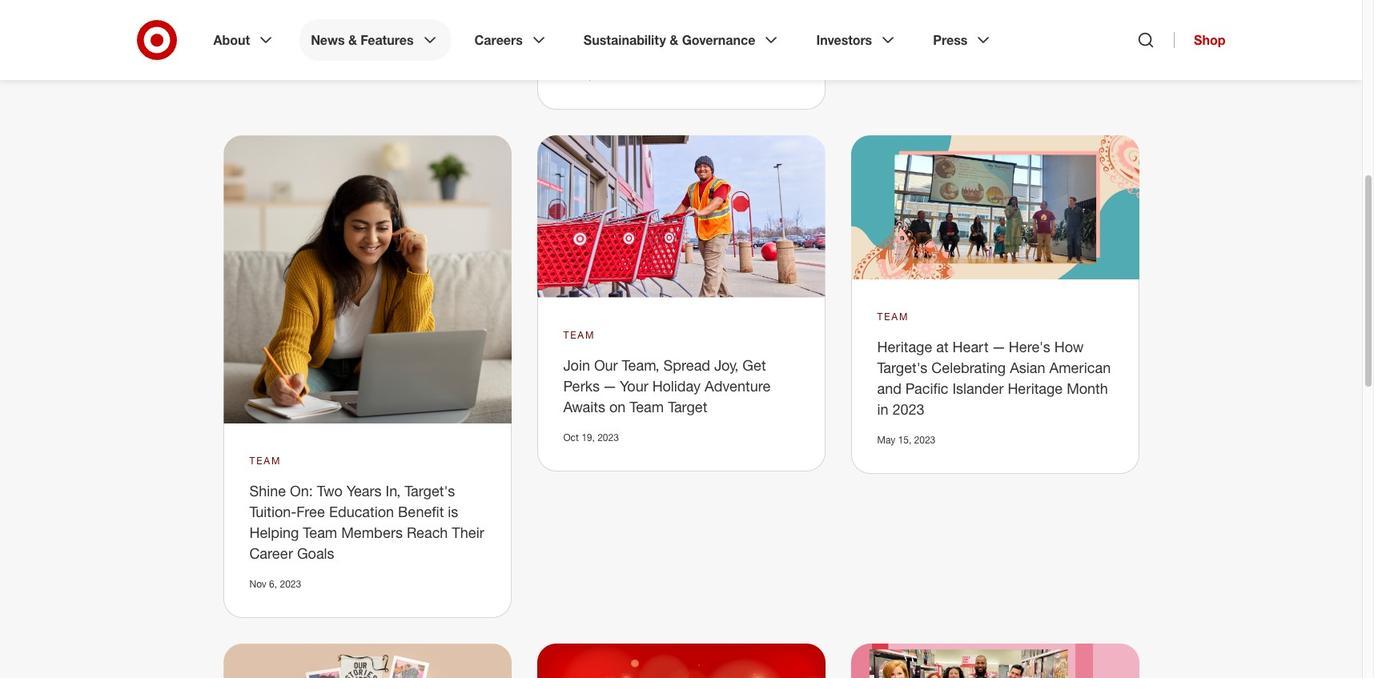 Task type: vqa. For each thing, say whether or not it's contained in the screenshot.
us at the bottom of the page
no



Task type: describe. For each thing, give the bounding box(es) containing it.
careers
[[475, 32, 523, 48]]

about
[[213, 32, 250, 48]]

your
[[620, 377, 648, 395]]

team inside shine on: two years in, target's tuition-free education benefit is helping team members reach their career goals
[[303, 524, 337, 542]]

in inside heritage at heart — here's how target's celebrating asian american and pacific islander heritage month in 2023
[[877, 401, 889, 418]]

may 15, 2023
[[877, 434, 936, 446]]

perks
[[563, 377, 600, 395]]

celebrating
[[932, 359, 1006, 377]]

team for shine on: two years in, target's tuition-free education benefit is helping team members reach their career goals
[[249, 455, 281, 467]]

in,
[[386, 482, 401, 500]]

spread
[[664, 356, 710, 374]]

free
[[297, 503, 325, 521]]

reach
[[407, 524, 448, 542]]

15,
[[898, 434, 912, 446]]

on:
[[290, 482, 313, 500]]

heritage at heart — here's how target's celebrating asian american and pacific islander heritage month in 2023
[[877, 338, 1111, 418]]

our
[[594, 356, 618, 374]]

members
[[341, 524, 403, 542]]

nov 10, 2023
[[877, 37, 935, 49]]

the great giftogether ties a bow on a year of care in action
[[563, 16, 780, 54]]

6,
[[269, 579, 277, 591]]

is
[[448, 503, 458, 521]]

their
[[452, 524, 484, 542]]

shine on: two years in, target's tuition-free education benefit is helping team members reach their career goals link
[[249, 482, 484, 563]]

islander
[[953, 380, 1004, 398]]

awaits
[[563, 398, 605, 416]]

pacific
[[906, 380, 949, 398]]

the great giftogether ties a bow on a year of care in action link
[[563, 16, 780, 54]]

get
[[743, 356, 766, 374]]

and
[[877, 380, 902, 398]]

joy,
[[714, 356, 739, 374]]

dec for dec 8, 2023
[[563, 70, 581, 82]]

shine
[[249, 482, 286, 500]]

1 horizontal spatial heritage
[[1008, 380, 1063, 398]]

press link
[[922, 19, 1005, 61]]

of
[[627, 36, 640, 54]]

8,
[[583, 70, 591, 82]]

goals
[[297, 545, 334, 563]]

— inside heritage at heart — here's how target's celebrating asian american and pacific islander heritage month in 2023
[[993, 338, 1005, 356]]

adventure
[[705, 377, 771, 395]]

2023 for dec 14, 2023
[[285, 37, 307, 49]]

0 vertical spatial heritage
[[877, 338, 933, 356]]

at
[[937, 338, 949, 356]]

american
[[1050, 359, 1111, 377]]

news & features
[[311, 32, 414, 48]]

tuition-
[[249, 503, 297, 521]]

nov for nov 6, 2023
[[249, 579, 267, 591]]

shine on: two years in, target's tuition-free education benefit is helping team members reach their career goals
[[249, 482, 484, 563]]

0 vertical spatial a
[[739, 16, 747, 33]]

10,
[[897, 37, 911, 49]]

sustainability & governance link
[[573, 19, 792, 61]]

team for heritage at heart — here's how target's celebrating asian american and pacific islander heritage month in 2023
[[877, 311, 909, 323]]

year
[[595, 36, 623, 54]]

target's inside shine on: two years in, target's tuition-free education benefit is helping team members reach their career goals
[[405, 482, 455, 500]]

nov for nov 10, 2023
[[877, 37, 894, 49]]

2023 for dec 8, 2023
[[594, 70, 615, 82]]

heritage at heart — here's how target's celebrating asian american and pacific islander heritage month in 2023 link
[[877, 338, 1111, 418]]

a group of people standing in front of a large screen image
[[851, 136, 1139, 280]]

dec for dec 14, 2023
[[249, 37, 267, 49]]

month
[[1067, 380, 1108, 398]]



Task type: locate. For each thing, give the bounding box(es) containing it.
—
[[993, 338, 1005, 356], [604, 377, 616, 395]]

on inside join our team, spread joy, get perks — your holiday adventure awaits on team target
[[609, 398, 626, 416]]

0 horizontal spatial a
[[584, 36, 591, 54]]

dec left 14,
[[249, 37, 267, 49]]

2023 for nov 6, 2023
[[280, 579, 301, 591]]

shop link
[[1174, 32, 1226, 48]]

1 & from the left
[[348, 32, 357, 48]]

team inside join our team, spread joy, get perks — your holiday adventure awaits on team target
[[630, 398, 664, 416]]

2 & from the left
[[670, 32, 679, 48]]

team for join our team, spread joy, get perks — your holiday adventure awaits on team target
[[563, 329, 595, 341]]

1 vertical spatial heritage
[[1008, 380, 1063, 398]]

shop
[[1194, 32, 1226, 48]]

target's up and at the bottom right of page
[[877, 359, 928, 377]]

news & features link
[[300, 19, 451, 61]]

team down the your
[[630, 398, 664, 416]]

how
[[1055, 338, 1084, 356]]

may
[[877, 434, 896, 446]]

a person in a yellow sweater sits while working at a laptop. image
[[223, 136, 511, 424]]

2023 right the "6,"
[[280, 579, 301, 591]]

team link for shine
[[249, 454, 281, 469]]

— right heart
[[993, 338, 1005, 356]]

1 vertical spatial in
[[877, 401, 889, 418]]

1 vertical spatial target's
[[405, 482, 455, 500]]

in right care
[[678, 36, 690, 54]]

0 vertical spatial target's
[[877, 359, 928, 377]]

action
[[694, 36, 735, 54]]

nov
[[877, 37, 894, 49], [249, 579, 267, 591]]

target's
[[877, 359, 928, 377], [405, 482, 455, 500]]

0 horizontal spatial team link
[[249, 454, 281, 469]]

helping
[[249, 524, 299, 542]]

ties
[[709, 16, 735, 33]]

team up shine
[[249, 455, 281, 467]]

1 horizontal spatial nov
[[877, 37, 894, 49]]

1 horizontal spatial target's
[[877, 359, 928, 377]]

0 vertical spatial —
[[993, 338, 1005, 356]]

team,
[[622, 356, 660, 374]]

— inside join our team, spread joy, get perks — your holiday adventure awaits on team target
[[604, 377, 616, 395]]

nov left the "6,"
[[249, 579, 267, 591]]

— down our
[[604, 377, 616, 395]]

asian
[[1010, 359, 1046, 377]]

&
[[348, 32, 357, 48], [670, 32, 679, 48]]

0 vertical spatial team link
[[877, 310, 909, 325]]

great
[[592, 16, 628, 33]]

career
[[249, 545, 293, 563]]

0 horizontal spatial in
[[678, 36, 690, 54]]

in
[[678, 36, 690, 54], [877, 401, 889, 418]]

target
[[668, 398, 707, 416]]

target's inside heritage at heart — here's how target's celebrating asian american and pacific islander heritage month in 2023
[[877, 359, 928, 377]]

team up and at the bottom right of page
[[877, 311, 909, 323]]

sustainability & governance
[[584, 32, 756, 48]]

heritage
[[877, 338, 933, 356], [1008, 380, 1063, 398]]

a left year
[[584, 36, 591, 54]]

giftogether
[[631, 16, 705, 33]]

nov left 10,
[[877, 37, 894, 49]]

2023 inside heritage at heart — here's how target's celebrating asian american and pacific islander heritage month in 2023
[[893, 401, 925, 418]]

0 horizontal spatial target's
[[405, 482, 455, 500]]

sustainability
[[584, 32, 666, 48]]

education
[[329, 503, 394, 521]]

2023 for nov 10, 2023
[[913, 37, 935, 49]]

target's up benefit
[[405, 482, 455, 500]]

news
[[311, 32, 345, 48]]

join
[[563, 356, 590, 374]]

a right ties
[[739, 16, 747, 33]]

team link up shine
[[249, 454, 281, 469]]

team link up and at the bottom right of page
[[877, 310, 909, 325]]

dec 8, 2023
[[563, 70, 615, 82]]

here's
[[1009, 338, 1051, 356]]

1 vertical spatial team link
[[563, 328, 595, 343]]

features
[[361, 32, 414, 48]]

team up join
[[563, 329, 595, 341]]

2023 right 19, at the left
[[598, 432, 619, 444]]

2 horizontal spatial team link
[[877, 310, 909, 325]]

join our team, spread joy, get perks — your holiday adventure awaits on team target
[[563, 356, 771, 416]]

2 vertical spatial team link
[[249, 454, 281, 469]]

dec left 8,
[[563, 70, 581, 82]]

dec
[[249, 37, 267, 49], [563, 70, 581, 82]]

about link
[[202, 19, 287, 61]]

0 vertical spatial nov
[[877, 37, 894, 49]]

in down and at the bottom right of page
[[877, 401, 889, 418]]

1 vertical spatial on
[[609, 398, 626, 416]]

care
[[644, 36, 674, 54]]

2023 right 8,
[[594, 70, 615, 82]]

1 vertical spatial dec
[[563, 70, 581, 82]]

a target team member in an orange and yellow safety vest smiles while pushing red target carts into a store. image
[[537, 136, 825, 298]]

investors
[[817, 32, 872, 48]]

2023 down pacific
[[893, 401, 925, 418]]

oct
[[563, 432, 579, 444]]

benefit
[[398, 503, 444, 521]]

0 vertical spatial dec
[[249, 37, 267, 49]]

0 horizontal spatial dec
[[249, 37, 267, 49]]

2023 for may 15, 2023
[[914, 434, 936, 446]]

team link up join
[[563, 328, 595, 343]]

1 vertical spatial a
[[584, 36, 591, 54]]

dec 14, 2023
[[249, 37, 307, 49]]

team link
[[877, 310, 909, 325], [563, 328, 595, 343], [249, 454, 281, 469]]

0 horizontal spatial &
[[348, 32, 357, 48]]

1 vertical spatial —
[[604, 377, 616, 395]]

on inside the great giftogether ties a bow on a year of care in action
[[563, 36, 580, 54]]

1 horizontal spatial in
[[877, 401, 889, 418]]

team up goals
[[303, 524, 337, 542]]

governance
[[682, 32, 756, 48]]

bow
[[751, 16, 780, 33]]

1 horizontal spatial team link
[[563, 328, 595, 343]]

0 horizontal spatial nov
[[249, 579, 267, 591]]

team link for heritage
[[877, 310, 909, 325]]

press
[[933, 32, 968, 48]]

heart
[[953, 338, 989, 356]]

0 vertical spatial on
[[563, 36, 580, 54]]

heritage left at
[[877, 338, 933, 356]]

0 vertical spatial in
[[678, 36, 690, 54]]

1 vertical spatial nov
[[249, 579, 267, 591]]

nov 6, 2023
[[249, 579, 301, 591]]

0 horizontal spatial heritage
[[877, 338, 933, 356]]

on down the
[[563, 36, 580, 54]]

years
[[347, 482, 382, 500]]

2023 right 10,
[[913, 37, 935, 49]]

14,
[[269, 37, 283, 49]]

1 horizontal spatial dec
[[563, 70, 581, 82]]

careers link
[[463, 19, 560, 61]]

1 horizontal spatial &
[[670, 32, 679, 48]]

19,
[[582, 432, 595, 444]]

2023 right 15,
[[914, 434, 936, 446]]

holiday
[[652, 377, 701, 395]]

2023 right 14,
[[285, 37, 307, 49]]

oct 19, 2023
[[563, 432, 619, 444]]

team link for join
[[563, 328, 595, 343]]

0 horizontal spatial on
[[563, 36, 580, 54]]

0 horizontal spatial —
[[604, 377, 616, 395]]

2023 for oct 19, 2023
[[598, 432, 619, 444]]

1 horizontal spatial a
[[739, 16, 747, 33]]

team
[[877, 311, 909, 323], [563, 329, 595, 341], [630, 398, 664, 416], [249, 455, 281, 467], [303, 524, 337, 542]]

investors link
[[805, 19, 909, 61]]

in inside the great giftogether ties a bow on a year of care in action
[[678, 36, 690, 54]]

the
[[563, 16, 588, 33]]

1 horizontal spatial —
[[993, 338, 1005, 356]]

1 horizontal spatial on
[[609, 398, 626, 416]]

2023
[[285, 37, 307, 49], [913, 37, 935, 49], [594, 70, 615, 82], [893, 401, 925, 418], [598, 432, 619, 444], [914, 434, 936, 446], [280, 579, 301, 591]]

join our team, spread joy, get perks — your holiday adventure awaits on team target link
[[563, 356, 771, 416]]

a
[[739, 16, 747, 33], [584, 36, 591, 54]]

heritage down the asian
[[1008, 380, 1063, 398]]

& for news
[[348, 32, 357, 48]]

two
[[317, 482, 343, 500]]

on
[[563, 36, 580, 54], [609, 398, 626, 416]]

on down the your
[[609, 398, 626, 416]]

& for sustainability
[[670, 32, 679, 48]]



